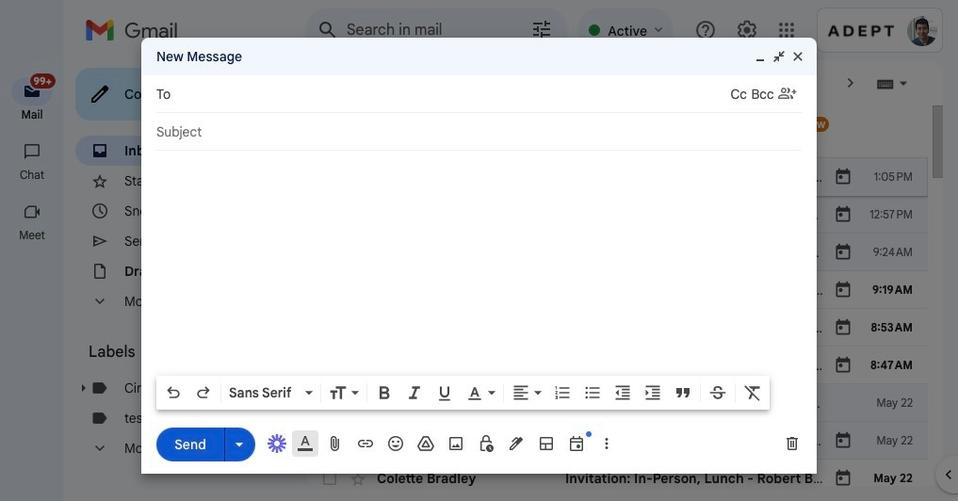 Task type: describe. For each thing, give the bounding box(es) containing it.
2 row from the top
[[305, 196, 959, 234]]

settings image
[[736, 19, 759, 41]]

gmail image
[[85, 11, 188, 49]]

italic ‪(⌘i)‬ image
[[405, 384, 424, 403]]

attach files image
[[326, 435, 345, 453]]

Subject field
[[156, 123, 802, 141]]

insert files using drive image
[[417, 435, 436, 453]]

advanced search options image
[[524, 10, 561, 48]]

To recipients text field
[[179, 77, 731, 111]]

8 row from the top
[[305, 422, 959, 460]]

5 row from the top
[[305, 309, 959, 347]]

6 row from the top
[[305, 347, 959, 385]]

indent less ‪(⌘[)‬ image
[[614, 384, 633, 403]]

close image
[[791, 49, 806, 64]]

7 row from the top
[[305, 385, 929, 422]]

insert photo image
[[447, 435, 466, 453]]

discard draft ‪(⌘⇧d)‬ image
[[783, 435, 802, 453]]

indent more ‪(⌘])‬ image
[[644, 384, 663, 403]]

9 row from the top
[[305, 460, 959, 498]]

4 row from the top
[[305, 271, 959, 309]]

bold ‪(⌘b)‬ image
[[375, 384, 394, 403]]

pop out image
[[772, 49, 787, 64]]

redo ‪(⌘y)‬ image
[[194, 384, 213, 403]]

insert emoji ‪(⌘⇧2)‬ image
[[386, 435, 405, 453]]

underline ‪(⌘u)‬ image
[[436, 385, 454, 403]]



Task type: locate. For each thing, give the bounding box(es) containing it.
refresh image
[[377, 74, 396, 92]]

main content
[[305, 106, 959, 501]]

1 row from the top
[[305, 158, 959, 196]]

toggle confidential mode image
[[477, 435, 496, 453]]

option inside formatting options toolbar
[[225, 384, 302, 403]]

older image
[[842, 74, 861, 92]]

navigation
[[0, 60, 66, 501]]

undo ‪(⌘z)‬ image
[[164, 384, 183, 403]]

formatting options toolbar
[[156, 376, 770, 410]]

numbered list ‪(⌘⇧7)‬ image
[[553, 384, 572, 403]]

search in mail image
[[311, 13, 345, 47]]

updates, one new message, tab
[[684, 106, 874, 158]]

3 row from the top
[[305, 234, 959, 271]]

minimize image
[[753, 49, 768, 64]]

heading
[[0, 107, 64, 123], [0, 168, 64, 183], [0, 228, 64, 243], [89, 343, 268, 362]]

promotions, 4 new messages, tab
[[495, 106, 683, 158]]

primary tab
[[305, 106, 493, 158]]

insert link ‪(⌘k)‬ image
[[356, 435, 375, 453]]

Message Body text field
[[156, 160, 802, 370]]

row
[[305, 158, 959, 196], [305, 196, 959, 234], [305, 234, 959, 271], [305, 271, 959, 309], [305, 309, 959, 347], [305, 347, 959, 385], [305, 385, 929, 422], [305, 422, 959, 460], [305, 460, 959, 498]]

quote ‪(⌘⇧9)‬ image
[[674, 384, 693, 403]]

option
[[225, 384, 302, 403]]

remove formatting ‪(⌘\)‬ image
[[744, 384, 763, 403]]

dialog
[[141, 38, 817, 474]]

more send options image
[[230, 435, 249, 454]]

bulleted list ‪(⌘⇧8)‬ image
[[583, 384, 602, 403]]

mail, 867 unread messages image
[[23, 77, 53, 96]]

Search in mail search field
[[305, 8, 569, 53]]

tab list
[[305, 106, 929, 158]]

strikethrough ‪(⌘⇧x)‬ image
[[709, 384, 728, 403]]



Task type: vqa. For each thing, say whether or not it's contained in the screenshot.
fifth row from the top
yes



